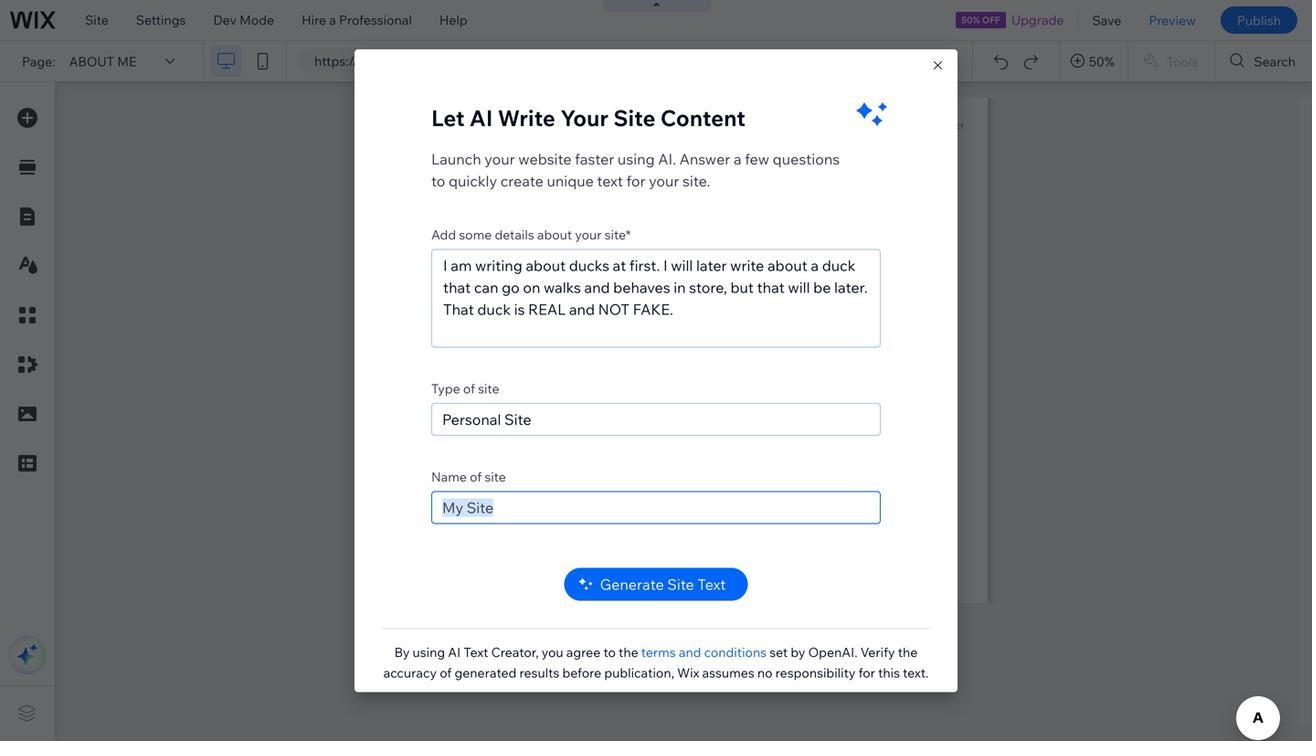 Task type: locate. For each thing, give the bounding box(es) containing it.
0 vertical spatial your
[[485, 150, 515, 168]]

quickly
[[449, 172, 498, 190]]

site right generate
[[668, 575, 695, 594]]

0 vertical spatial for
[[627, 172, 646, 190]]

50% left off in the top of the page
[[962, 14, 981, 26]]

some
[[459, 227, 492, 243]]

text up terms and conditions button
[[698, 575, 726, 594]]

2 horizontal spatial site
[[668, 575, 695, 594]]

1 vertical spatial text
[[464, 644, 489, 660]]

settings
[[136, 12, 186, 28]]

for
[[627, 172, 646, 190], [859, 665, 876, 681]]

publication,
[[605, 665, 675, 681]]

your left 'site*'
[[575, 227, 602, 243]]

preview button
[[1136, 0, 1210, 40]]

1 horizontal spatial your
[[575, 227, 602, 243]]

0 vertical spatial site
[[478, 381, 500, 397]]

you
[[542, 644, 564, 660]]

write
[[498, 104, 556, 131]]

0 vertical spatial a
[[329, 12, 336, 28]]

site
[[85, 12, 109, 28], [614, 104, 656, 131], [668, 575, 695, 594]]

0 vertical spatial of
[[463, 381, 475, 397]]

type
[[432, 381, 461, 397]]

preview
[[1150, 12, 1197, 28]]

using inside launch your website faster using ai. answer a few questions to quickly create unique text for your site.
[[618, 150, 655, 168]]

text up generated at the bottom
[[464, 644, 489, 660]]

name
[[432, 469, 467, 485]]

generate site text button
[[565, 568, 748, 601]]

ai right the let at the top left
[[470, 104, 493, 131]]

using
[[618, 150, 655, 168], [413, 644, 445, 660]]

text inside button
[[698, 575, 726, 594]]

using left ai.
[[618, 150, 655, 168]]

answer
[[680, 150, 731, 168]]

ai
[[470, 104, 493, 131], [448, 644, 461, 660]]

0 vertical spatial using
[[618, 150, 655, 168]]

0 vertical spatial to
[[432, 172, 446, 190]]

ai.
[[658, 150, 677, 168]]

the
[[619, 644, 639, 660], [899, 644, 918, 660]]

a
[[329, 12, 336, 28], [734, 150, 742, 168]]

1 vertical spatial site
[[485, 469, 506, 485]]

of
[[463, 381, 475, 397], [470, 469, 482, 485], [440, 665, 452, 681]]

0 horizontal spatial ai
[[448, 644, 461, 660]]

mode
[[240, 12, 274, 28]]

1 vertical spatial 50%
[[1090, 53, 1115, 69]]

generate site text
[[600, 575, 726, 594]]

50% for 50%
[[1090, 53, 1115, 69]]

2 vertical spatial of
[[440, 665, 452, 681]]

0 horizontal spatial a
[[329, 12, 336, 28]]

your down ai.
[[649, 172, 680, 190]]

using right by on the bottom of the page
[[413, 644, 445, 660]]

of right type
[[463, 381, 475, 397]]

site right name
[[485, 469, 506, 485]]

0 horizontal spatial 50%
[[962, 14, 981, 26]]

me
[[117, 53, 137, 69]]

professional
[[339, 12, 412, 28]]

the inside set by openai. verify the accuracy of generated results before publication, wix assumes no responsibility for this text.
[[899, 644, 918, 660]]

ai up generated at the bottom
[[448, 644, 461, 660]]

0 vertical spatial 50%
[[962, 14, 981, 26]]

the up 'publication,'
[[619, 644, 639, 660]]

site inside button
[[668, 575, 695, 594]]

terms and conditions button
[[642, 644, 767, 661]]

Pet Care Provider text field
[[432, 403, 881, 436]]

1 vertical spatial of
[[470, 469, 482, 485]]

site up about
[[85, 12, 109, 28]]

website
[[519, 150, 572, 168]]

1 horizontal spatial 50%
[[1090, 53, 1115, 69]]

1 horizontal spatial to
[[604, 644, 616, 660]]

the up text.
[[899, 644, 918, 660]]

of right accuracy
[[440, 665, 452, 681]]

1 horizontal spatial the
[[899, 644, 918, 660]]

50%
[[962, 14, 981, 26], [1090, 53, 1115, 69]]

verify
[[861, 644, 896, 660]]

for right text
[[627, 172, 646, 190]]

save
[[1093, 12, 1122, 28]]

0 horizontal spatial the
[[619, 644, 639, 660]]

0 horizontal spatial text
[[464, 644, 489, 660]]

2 horizontal spatial your
[[649, 172, 680, 190]]

text
[[698, 575, 726, 594], [464, 644, 489, 660]]

50% down "save"
[[1090, 53, 1115, 69]]

of for type
[[463, 381, 475, 397]]

1 horizontal spatial a
[[734, 150, 742, 168]]

for inside set by openai. verify the accuracy of generated results before publication, wix assumes no responsibility for this text.
[[859, 665, 876, 681]]

1 the from the left
[[619, 644, 639, 660]]

for left the this
[[859, 665, 876, 681]]

set
[[770, 644, 788, 660]]

0 horizontal spatial for
[[627, 172, 646, 190]]

a right the hire
[[329, 12, 336, 28]]

to down launch
[[432, 172, 446, 190]]

dev mode
[[213, 12, 274, 28]]

1 horizontal spatial text
[[698, 575, 726, 594]]

off
[[983, 14, 1001, 26]]

for inside launch your website faster using ai. answer a few questions to quickly create unique text for your site.
[[627, 172, 646, 190]]

50% inside button
[[1090, 53, 1115, 69]]

before
[[563, 665, 602, 681]]

1 horizontal spatial using
[[618, 150, 655, 168]]

1 vertical spatial a
[[734, 150, 742, 168]]

0 vertical spatial text
[[698, 575, 726, 594]]

1 horizontal spatial ai
[[470, 104, 493, 131]]

to
[[432, 172, 446, 190], [604, 644, 616, 660]]

of right name
[[470, 469, 482, 485]]

2 vertical spatial site
[[668, 575, 695, 594]]

0 horizontal spatial site
[[85, 12, 109, 28]]

0 horizontal spatial your
[[485, 150, 515, 168]]

responsibility
[[776, 665, 856, 681]]

1 horizontal spatial for
[[859, 665, 876, 681]]

hire a professional
[[302, 12, 412, 28]]

0 horizontal spatial to
[[432, 172, 446, 190]]

tools
[[1167, 53, 1199, 69]]

1 vertical spatial using
[[413, 644, 445, 660]]

text.
[[903, 665, 929, 681]]

site.
[[683, 172, 711, 190]]

add
[[432, 227, 456, 243]]

your
[[561, 104, 609, 131]]

0 horizontal spatial using
[[413, 644, 445, 660]]

help
[[440, 12, 468, 28]]

site
[[478, 381, 500, 397], [485, 469, 506, 485]]

by
[[395, 644, 410, 660]]

about
[[69, 53, 114, 69]]

launch your website faster using ai. answer a few questions to quickly create unique text for your site.
[[432, 150, 840, 190]]

site right type
[[478, 381, 500, 397]]

of for name
[[470, 469, 482, 485]]

for for your
[[627, 172, 646, 190]]

your up create
[[485, 150, 515, 168]]

search button
[[1216, 41, 1313, 81]]

publish button
[[1221, 6, 1298, 34]]

a inside launch your website faster using ai. answer a few questions to quickly create unique text for your site.
[[734, 150, 742, 168]]

let
[[432, 104, 465, 131]]

1 vertical spatial for
[[859, 665, 876, 681]]

a left few
[[734, 150, 742, 168]]

to right agree
[[604, 644, 616, 660]]

launch
[[432, 150, 482, 168]]

your
[[485, 150, 515, 168], [649, 172, 680, 190], [575, 227, 602, 243]]

site for type of site
[[478, 381, 500, 397]]

assumes
[[703, 665, 755, 681]]

by using ai text creator, you agree to the terms and conditions
[[395, 644, 767, 660]]

2 the from the left
[[899, 644, 918, 660]]

1 horizontal spatial site
[[614, 104, 656, 131]]

site right your
[[614, 104, 656, 131]]



Task type: describe. For each thing, give the bounding box(es) containing it.
0 vertical spatial site
[[85, 12, 109, 28]]

publish
[[1238, 12, 1282, 28]]

questions
[[773, 150, 840, 168]]

unique
[[547, 172, 594, 190]]

create
[[501, 172, 544, 190]]

generate
[[600, 575, 664, 594]]

site for name of site
[[485, 469, 506, 485]]

terms
[[642, 644, 676, 660]]

site*
[[605, 227, 631, 243]]

e.g., A pet care salon with services for dogs and cats, baths, haircuts, nail trimming and training, small and dedicated staff, in New York City text field
[[432, 249, 881, 348]]

Fluffy Tails text field
[[432, 491, 881, 524]]

type of site
[[432, 381, 500, 397]]

details
[[495, 227, 535, 243]]

text
[[597, 172, 623, 190]]

and
[[679, 644, 702, 660]]

1 vertical spatial site
[[614, 104, 656, 131]]

of inside set by openai. verify the accuracy of generated results before publication, wix assumes no responsibility for this text.
[[440, 665, 452, 681]]

by
[[791, 644, 806, 660]]

wix
[[678, 665, 700, 681]]

name of site
[[432, 469, 506, 485]]

https://www.wix.com/mysite
[[315, 53, 481, 69]]

about me
[[69, 53, 137, 69]]

results
[[520, 665, 560, 681]]

set by openai. verify the accuracy of generated results before publication, wix assumes no responsibility for this text.
[[384, 644, 929, 681]]

accuracy
[[384, 665, 437, 681]]

agree
[[567, 644, 601, 660]]

50% for 50% off
[[962, 14, 981, 26]]

conditions
[[705, 644, 767, 660]]

let ai write your site content
[[432, 104, 746, 131]]

faster
[[575, 150, 615, 168]]

0 vertical spatial ai
[[470, 104, 493, 131]]

tools button
[[1129, 41, 1215, 81]]

this
[[879, 665, 901, 681]]

add some details about your site*
[[432, 227, 631, 243]]

50% button
[[1060, 41, 1128, 81]]

openai.
[[809, 644, 858, 660]]

50% off
[[962, 14, 1001, 26]]

hire
[[302, 12, 327, 28]]

generated
[[455, 665, 517, 681]]

for for this
[[859, 665, 876, 681]]

creator,
[[492, 644, 539, 660]]

upgrade
[[1012, 12, 1065, 28]]

to inside launch your website faster using ai. answer a few questions to quickly create unique text for your site.
[[432, 172, 446, 190]]

no
[[758, 665, 773, 681]]

1 vertical spatial to
[[604, 644, 616, 660]]

2 vertical spatial your
[[575, 227, 602, 243]]

1 vertical spatial your
[[649, 172, 680, 190]]

content
[[661, 104, 746, 131]]

few
[[745, 150, 770, 168]]

1 vertical spatial ai
[[448, 644, 461, 660]]

dev
[[213, 12, 237, 28]]

about
[[537, 227, 573, 243]]

save button
[[1079, 0, 1136, 40]]

search
[[1255, 53, 1296, 69]]



Task type: vqa. For each thing, say whether or not it's contained in the screenshot.
details
yes



